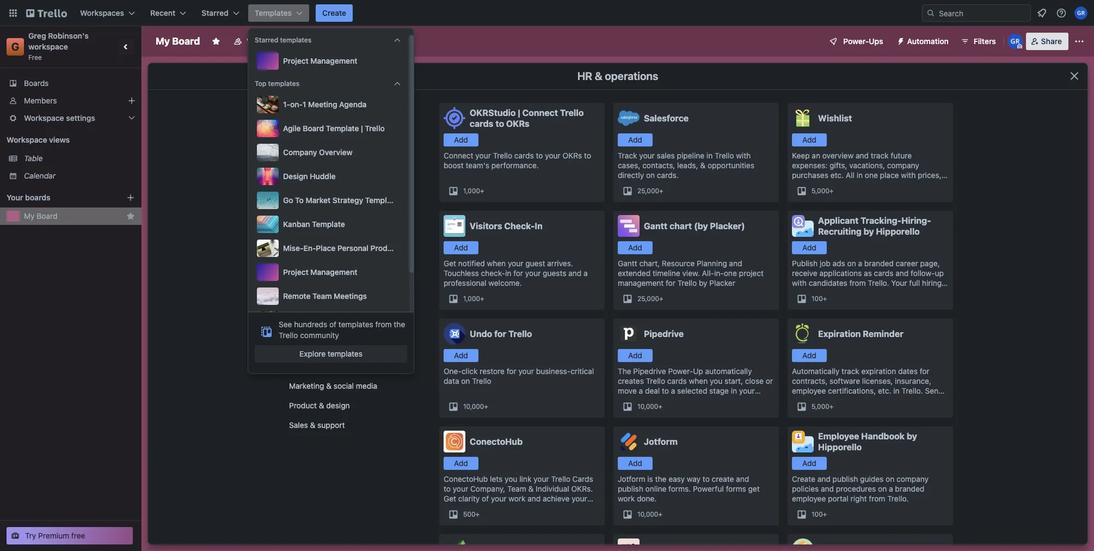 Task type: describe. For each thing, give the bounding box(es) containing it.
add for employee handbook by hipporello
[[803, 459, 817, 468]]

employee
[[793, 494, 827, 503]]

0 notifications image
[[1036, 7, 1049, 20]]

your inside one-click restore for your business-critical data on trello
[[519, 367, 534, 376]]

applicant tracking-hiring- recruiting by hipporello
[[819, 216, 932, 236]]

0 horizontal spatial hr
[[289, 342, 300, 351]]

tracking-
[[861, 216, 902, 226]]

connect inside okrstudio | connect trello cards to okrs
[[523, 108, 558, 118]]

my inside my board button
[[24, 211, 35, 221]]

for inside gantt chart, resource planning and extended timeline view. all-in-one project management for trello by placker
[[666, 278, 676, 288]]

& for hr & operations link
[[302, 342, 307, 351]]

& for analytics & reporting link
[[323, 224, 329, 234]]

one inside keep an overview and track future expenses: gifts, vacations, company purchases etc. all in one place with prices, photos and notes.
[[866, 171, 879, 180]]

developer
[[289, 303, 325, 312]]

to inside jotform is the easy way to create and publish online forms. powerful forms get work done.
[[703, 474, 710, 484]]

trello inside track your sales pipeline in trello with cases, contacts, leads, & opportunities directly on cards.
[[715, 151, 735, 160]]

add for wishlist
[[803, 135, 817, 144]]

jotform for jotform is the easy way to create and publish online forms. powerful forms get work done.
[[618, 474, 646, 484]]

from inside publish job ads on a branded career page, receive applications as cards and follow-up with candidates from trello. your full hiring pipeline
[[850, 278, 866, 288]]

expiration
[[819, 329, 862, 339]]

& for communication & collaboration link
[[346, 283, 352, 293]]

greg
[[28, 31, 46, 40]]

add for gantt chart (by placker)
[[629, 243, 643, 252]]

your inside the pipedrive power-up automatically creates trello cards when you start, close or move a deal to a selected stage in your sales pipeline.
[[740, 386, 755, 396]]

+ for employee handbook by hipporello
[[824, 510, 828, 519]]

get
[[749, 484, 760, 494]]

expiration reminder
[[819, 329, 904, 339]]

board inside text field
[[172, 35, 200, 47]]

25,000 for salesforce
[[638, 187, 660, 195]]

your left guest
[[508, 259, 524, 268]]

welcome.
[[489, 278, 522, 288]]

recent
[[150, 8, 176, 17]]

an
[[812, 151, 821, 160]]

sm image
[[893, 33, 908, 48]]

branded inside publish job ads on a branded career page, receive applications as cards and follow-up with candidates from trello. your full hiring pipeline
[[865, 259, 894, 268]]

25,000 for gantt chart (by placker)
[[638, 295, 660, 303]]

your up clarity
[[453, 484, 469, 494]]

creates
[[618, 376, 644, 386]]

sales inside the pipedrive power-up automatically creates trello cards when you start, close or move a deal to a selected stage in your sales pipeline.
[[618, 396, 636, 405]]

undo for trello
[[470, 329, 533, 339]]

place
[[316, 244, 336, 253]]

trello inside connect your trello cards to your okrs to boost team's performance.
[[493, 151, 513, 160]]

1 vertical spatial template
[[365, 196, 399, 205]]

hundreds
[[294, 320, 328, 329]]

lets
[[490, 474, 503, 484]]

agile board template | trello button
[[255, 118, 403, 139]]

+ for conectohub
[[476, 510, 480, 519]]

analytics
[[289, 224, 321, 234]]

analytics & reporting link
[[283, 221, 413, 238]]

a left selected
[[672, 386, 676, 396]]

workspace for workspace visible
[[247, 36, 287, 46]]

salesforce
[[644, 113, 689, 123]]

add button for jotform
[[618, 457, 653, 470]]

and up vacations,
[[856, 151, 869, 160]]

on inside one-click restore for your business-critical data on trello
[[462, 376, 470, 386]]

the inside jotform is the easy way to create and publish online forms. powerful forms get work done.
[[656, 474, 667, 484]]

and down etc.
[[819, 180, 832, 190]]

collapse image
[[393, 80, 402, 88]]

Board name text field
[[150, 33, 206, 50]]

to inside the pipedrive power-up automatically creates trello cards when you start, close or move a deal to a selected stage in your sales pipeline.
[[662, 386, 670, 396]]

greg robinson (gregrobinson96) image
[[1008, 34, 1023, 49]]

2 vertical spatial template
[[312, 220, 345, 229]]

online
[[646, 484, 667, 494]]

get notified when your guest arrives. touchless check-in for your guests and a professional welcome.
[[444, 259, 588, 288]]

with inside track your sales pipeline in trello with cases, contacts, leads, & opportunities directly on cards.
[[737, 151, 751, 160]]

reminder
[[864, 329, 904, 339]]

2 vertical spatial management
[[332, 362, 378, 371]]

publish inside create and publish guides on company policies and procedures on a branded employee portal right from trello.
[[833, 474, 859, 484]]

25,000 + for salesforce
[[638, 187, 664, 195]]

touchless
[[444, 269, 479, 278]]

+ for gantt chart (by placker)
[[660, 295, 664, 303]]

mise-en-place personal productivity system
[[283, 244, 443, 253]]

file management link
[[283, 319, 413, 336]]

board up featured
[[303, 124, 324, 133]]

and inside jotform is the easy way to create and publish online forms. powerful forms get work done.
[[737, 474, 750, 484]]

workspace settings button
[[0, 109, 142, 127]]

trello. inside create and publish guides on company policies and procedures on a branded employee portal right from trello.
[[888, 494, 909, 503]]

guests
[[543, 269, 567, 278]]

0 horizontal spatial hr & operations
[[289, 342, 347, 351]]

workspaces button
[[74, 4, 142, 22]]

0 vertical spatial template
[[326, 124, 359, 133]]

goals
[[444, 504, 463, 513]]

board utilities
[[289, 264, 337, 273]]

100 for applicant tracking-hiring- recruiting by hipporello
[[812, 295, 824, 303]]

a left 'deal'
[[639, 386, 644, 396]]

strategy
[[333, 196, 364, 205]]

+ for jotform
[[659, 510, 663, 519]]

in inside track your sales pipeline in trello with cases, contacts, leads, & opportunities directly on cards.
[[707, 151, 713, 160]]

1,000 for okrstudio | connect trello cards to okrs
[[464, 187, 481, 195]]

made by trello link
[[283, 177, 413, 199]]

sales
[[289, 421, 308, 430]]

add for salesforce
[[629, 135, 643, 144]]

on inside publish job ads on a branded career page, receive applications as cards and follow-up with candidates from trello. your full hiring pipeline
[[848, 259, 857, 268]]

restore
[[480, 367, 505, 376]]

enabled
[[305, 159, 334, 168]]

trello. inside publish job ads on a branded career page, receive applications as cards and follow-up with candidates from trello. your full hiring pipeline
[[869, 278, 890, 288]]

meeting
[[308, 100, 338, 109]]

templates button
[[248, 4, 309, 22]]

agile board template | trello
[[283, 124, 385, 133]]

handbook
[[862, 431, 905, 441]]

trello inside the pipedrive power-up automatically creates trello cards when you start, close or move a deal to a selected stage in your sales pipeline.
[[646, 376, 666, 386]]

resource
[[662, 259, 695, 268]]

500
[[464, 510, 476, 519]]

to inside okrstudio | connect trello cards to okrs
[[496, 119, 505, 129]]

0 vertical spatial hr
[[578, 70, 593, 82]]

trello inside see hundreds of templates from the trello community
[[279, 331, 298, 340]]

1 project management button from the top
[[255, 50, 403, 72]]

| inside button
[[361, 124, 363, 133]]

pipedrive inside the pipedrive power-up automatically creates trello cards when you start, close or move a deal to a selected stage in your sales pipeline.
[[634, 367, 667, 376]]

design
[[327, 401, 350, 410]]

expenses:
[[793, 161, 828, 170]]

team inside conectohub lets you link your trello cards to your company, team & individual okrs. get clarity of your work and achieve your goals
[[508, 484, 527, 494]]

members
[[24, 96, 57, 105]]

company inside create and publish guides on company policies and procedures on a branded employee portal right from trello.
[[897, 474, 929, 484]]

and up policies
[[818, 474, 831, 484]]

starred button
[[195, 4, 246, 22]]

add button for employee handbook by hipporello
[[793, 457, 828, 470]]

add button for applicant tracking-hiring- recruiting by hipporello
[[793, 241, 828, 254]]

deal
[[646, 386, 660, 396]]

the inside see hundreds of templates from the trello community
[[394, 320, 405, 329]]

100 for employee handbook by hipporello
[[812, 510, 824, 519]]

guides
[[861, 474, 884, 484]]

5,000 + for expiration reminder
[[812, 403, 834, 411]]

calendar
[[24, 171, 56, 180]]

automatically
[[706, 367, 753, 376]]

& for 'product & design' "link"
[[319, 401, 325, 410]]

made by trello
[[305, 183, 357, 192]]

calendar link
[[24, 171, 135, 181]]

up
[[936, 269, 945, 278]]

agile
[[283, 124, 301, 133]]

to left 'track'
[[585, 151, 592, 160]]

your inside publish job ads on a branded career page, receive applications as cards and follow-up with candidates from trello. your full hiring pipeline
[[892, 278, 908, 288]]

it & project management
[[289, 362, 378, 371]]

board down boards
[[37, 211, 57, 221]]

cards inside the pipedrive power-up automatically creates trello cards when you start, close or move a deal to a selected stage in your sales pipeline.
[[668, 376, 687, 386]]

boost
[[444, 161, 464, 170]]

1 vertical spatial automation
[[289, 244, 330, 253]]

10,000 + for jotform
[[638, 510, 663, 519]]

and up portal
[[822, 484, 835, 494]]

conectohub for conectohub lets you link your trello cards to your company, team & individual okrs. get clarity of your work and achieve your goals
[[444, 474, 488, 484]]

25,000 + for gantt chart (by placker)
[[638, 295, 664, 303]]

and inside get notified when your guest arrives. touchless check-in for your guests and a professional welcome.
[[569, 269, 582, 278]]

add for applicant tracking-hiring- recruiting by hipporello
[[803, 243, 817, 252]]

cases,
[[618, 161, 641, 170]]

management inside gantt chart, resource planning and extended timeline view. all-in-one project management for trello by placker
[[618, 278, 664, 288]]

workspace for workspace settings
[[24, 113, 64, 123]]

your up individual
[[534, 474, 550, 484]]

design huddle
[[283, 172, 336, 181]]

add for visitors check-in
[[454, 243, 468, 252]]

all-
[[702, 269, 715, 278]]

1 vertical spatial management
[[304, 323, 349, 332]]

for inside get notified when your guest arrives. touchless check-in for your guests and a professional welcome.
[[514, 269, 524, 278]]

to
[[295, 196, 304, 205]]

primary element
[[0, 0, 1095, 26]]

to inside conectohub lets you link your trello cards to your company, team & individual okrs. get clarity of your work and achieve your goals
[[444, 484, 451, 494]]

templates for starred templates
[[280, 36, 312, 44]]

add for okrstudio | connect trello cards to okrs
[[454, 135, 468, 144]]

hiring
[[923, 278, 943, 288]]

project for 1st 'project management' button from the top
[[283, 56, 309, 65]]

starred templates
[[255, 36, 312, 44]]

vacations,
[[850, 161, 886, 170]]

trello inside okrstudio | connect trello cards to okrs
[[560, 108, 584, 118]]

board down mise-
[[289, 264, 310, 273]]

planning
[[697, 259, 728, 268]]

0 horizontal spatial project
[[305, 362, 330, 371]]

kanban template
[[283, 220, 345, 229]]

you inside the pipedrive power-up automatically creates trello cards when you start, close or move a deal to a selected stage in your sales pipeline.
[[710, 376, 723, 386]]

the
[[618, 367, 632, 376]]

1 horizontal spatial hr & operations
[[578, 70, 659, 82]]

your down okrstudio | connect trello cards to okrs
[[545, 151, 561, 160]]

visitors
[[470, 221, 503, 231]]

forms
[[726, 484, 747, 494]]

try premium free button
[[7, 527, 133, 545]]

trello inside one-click restore for your business-critical data on trello
[[472, 376, 492, 386]]

Search field
[[936, 5, 1031, 21]]

starred for starred
[[202, 8, 229, 17]]

from inside see hundreds of templates from the trello community
[[376, 320, 392, 329]]

open information menu image
[[1057, 8, 1068, 19]]

purchases
[[793, 171, 829, 180]]

for right undo
[[495, 329, 507, 339]]

data
[[444, 376, 460, 386]]

try premium free
[[25, 531, 85, 540]]

company inside keep an overview and track future expenses: gifts, vacations, company purchases etc. all in one place with prices, photos and notes.
[[888, 161, 920, 170]]

check-
[[505, 221, 535, 231]]

my board inside my board text field
[[156, 35, 200, 47]]

leads,
[[678, 161, 699, 170]]

100 + for employee handbook by hipporello
[[812, 510, 828, 519]]

your up "team's"
[[476, 151, 491, 160]]

automation link
[[283, 240, 413, 258]]

visible
[[289, 36, 312, 46]]

& for it & project management link at the left of page
[[298, 362, 303, 371]]

get inside get notified when your guest arrives. touchless check-in for your guests and a professional welcome.
[[444, 259, 457, 268]]

go to market strategy template button
[[255, 190, 403, 211]]

in-
[[715, 269, 724, 278]]

on right the guides
[[886, 474, 895, 484]]

media
[[356, 381, 378, 391]]

a inside publish job ads on a branded career page, receive applications as cards and follow-up with candidates from trello. your full hiring pipeline
[[859, 259, 863, 268]]

add button for gantt chart (by placker)
[[618, 241, 653, 254]]

boards
[[25, 193, 50, 202]]

en-
[[304, 244, 316, 253]]

made
[[305, 183, 324, 192]]

of inside conectohub lets you link your trello cards to your company, team & individual okrs. get clarity of your work and achieve your goals
[[482, 494, 489, 503]]

10,000 for jotform
[[638, 510, 659, 519]]

project inside gantt chart, resource planning and extended timeline view. all-in-one project management for trello by placker
[[740, 269, 764, 278]]

automation button
[[893, 33, 956, 50]]

your inside "your boards with 1 items" element
[[7, 193, 23, 202]]

one inside gantt chart, resource planning and extended timeline view. all-in-one project management for trello by placker
[[724, 269, 738, 278]]

wishlist
[[819, 113, 853, 123]]

opportunities
[[708, 161, 755, 170]]

back to home image
[[26, 4, 67, 22]]

automation inside button
[[908, 36, 949, 46]]

greg robinson's workspace free
[[28, 31, 91, 62]]

featured
[[305, 135, 337, 144]]

10,000 + for undo for trello
[[464, 403, 489, 411]]

templates for top templates
[[268, 80, 300, 88]]



Task type: locate. For each thing, give the bounding box(es) containing it.
0 horizontal spatial |
[[361, 124, 363, 133]]

10,000 + for pipedrive
[[638, 403, 663, 411]]

share
[[1042, 36, 1063, 46]]

conectohub
[[470, 437, 523, 447], [444, 474, 488, 484]]

from down as
[[850, 278, 866, 288]]

candidates
[[809, 278, 848, 288]]

1 vertical spatial project
[[283, 267, 309, 277]]

starred for starred templates
[[255, 36, 279, 44]]

employee
[[819, 431, 860, 441]]

1 horizontal spatial my board
[[156, 35, 200, 47]]

add for expiration reminder
[[803, 351, 817, 360]]

link
[[520, 474, 532, 484]]

company right the guides
[[897, 474, 929, 484]]

& for marketing & social media link
[[326, 381, 332, 391]]

1 vertical spatial my board
[[24, 211, 57, 221]]

a right the procedures
[[890, 484, 894, 494]]

1 1,000 + from the top
[[464, 187, 485, 195]]

0 horizontal spatial my board
[[24, 211, 57, 221]]

1 vertical spatial get
[[444, 494, 457, 503]]

file management
[[289, 323, 349, 332]]

1
[[303, 100, 306, 109]]

+ down online on the bottom of the page
[[659, 510, 663, 519]]

to up performance.
[[536, 151, 543, 160]]

on down contacts,
[[647, 171, 655, 180]]

5,000 + for wishlist
[[812, 187, 834, 195]]

0 horizontal spatial connect
[[444, 151, 474, 160]]

add button up policies
[[793, 457, 828, 470]]

by down the tracking- on the top of page
[[864, 227, 875, 236]]

connect inside connect your trello cards to your okrs to boost team's performance.
[[444, 151, 474, 160]]

+ down 'deal'
[[659, 403, 663, 411]]

2 1,000 + from the top
[[464, 295, 485, 303]]

templates up it & project management
[[328, 349, 363, 358]]

0 horizontal spatial sales
[[618, 396, 636, 405]]

management up communication & collaboration
[[311, 267, 358, 277]]

1 vertical spatial pipeline
[[793, 288, 820, 297]]

switch to… image
[[8, 8, 19, 19]]

1 vertical spatial 5,000
[[812, 403, 830, 411]]

to
[[496, 119, 505, 129], [536, 151, 543, 160], [585, 151, 592, 160], [662, 386, 670, 396], [703, 474, 710, 484], [444, 484, 451, 494]]

add button for pipedrive
[[618, 349, 653, 362]]

add button down expiration
[[793, 349, 828, 362]]

0 vertical spatial 100 +
[[812, 295, 828, 303]]

+ down "team's"
[[481, 187, 485, 195]]

0 vertical spatial your
[[7, 193, 23, 202]]

0 vertical spatial power-
[[844, 36, 870, 46]]

0 vertical spatial publish
[[833, 474, 859, 484]]

0 vertical spatial operations
[[605, 70, 659, 82]]

by down huddle
[[326, 183, 335, 192]]

0 vertical spatial with
[[737, 151, 751, 160]]

2 project management button from the top
[[255, 261, 403, 283]]

hr & operations link
[[283, 338, 413, 356]]

okrstudio
[[470, 108, 516, 118]]

greg robinson (gregrobinson96) image
[[1075, 7, 1088, 20]]

1 vertical spatial conectohub
[[444, 474, 488, 484]]

1 management from the top
[[311, 56, 358, 65]]

jotform inside jotform is the easy way to create and publish online forms. powerful forms get work done.
[[618, 474, 646, 484]]

cards right as
[[875, 269, 894, 278]]

1 get from the top
[[444, 259, 457, 268]]

1 vertical spatial management
[[311, 267, 358, 277]]

1,000
[[464, 187, 481, 195], [464, 295, 481, 303]]

1 vertical spatial 1,000 +
[[464, 295, 485, 303]]

arrives.
[[548, 259, 574, 268]]

0 vertical spatial the
[[394, 320, 405, 329]]

1 vertical spatial publish
[[618, 484, 644, 494]]

+ for applicant tracking-hiring- recruiting by hipporello
[[824, 295, 828, 303]]

templates inside see hundreds of templates from the trello community
[[339, 320, 374, 329]]

0 vertical spatial create
[[323, 8, 347, 17]]

add button up publish
[[793, 241, 828, 254]]

connect
[[523, 108, 558, 118], [444, 151, 474, 160]]

chart,
[[640, 259, 660, 268]]

by inside "employee handbook by hipporello"
[[908, 431, 918, 441]]

trello inside gantt chart, resource planning and extended timeline view. all-in-one project management for trello by placker
[[678, 278, 697, 288]]

communication & collaboration
[[289, 283, 399, 293]]

1 vertical spatial starred
[[255, 36, 279, 44]]

hipporello inside applicant tracking-hiring- recruiting by hipporello
[[877, 227, 921, 236]]

& inside "link"
[[319, 401, 325, 410]]

1 1,000 from the top
[[464, 187, 481, 195]]

0 vertical spatial |
[[518, 108, 521, 118]]

1,000 + for visitors check-in
[[464, 295, 485, 303]]

0 vertical spatial 1,000 +
[[464, 187, 485, 195]]

in inside keep an overview and track future expenses: gifts, vacations, company purchases etc. all in one place with prices, photos and notes.
[[857, 171, 863, 180]]

track
[[618, 151, 638, 160]]

1 project management from the top
[[283, 56, 358, 65]]

with
[[737, 151, 751, 160], [902, 171, 916, 180], [793, 278, 807, 288]]

add button up notified on the left top
[[444, 241, 479, 254]]

add button for okrstudio | connect trello cards to okrs
[[444, 133, 479, 147]]

project for 2nd 'project management' button from the top
[[283, 267, 309, 277]]

directly
[[618, 171, 645, 180]]

cards
[[573, 474, 594, 484]]

+ for wishlist
[[830, 187, 834, 195]]

power- inside button
[[844, 36, 870, 46]]

with inside keep an overview and track future expenses: gifts, vacations, company purchases etc. all in one place with prices, photos and notes.
[[902, 171, 916, 180]]

click
[[462, 367, 478, 376]]

0 vertical spatial from
[[850, 278, 866, 288]]

on down the guides
[[879, 484, 888, 494]]

this member is an admin of this board. image
[[1018, 44, 1023, 49]]

hipporello down the tracking- on the top of page
[[877, 227, 921, 236]]

1 vertical spatial my
[[24, 211, 35, 221]]

add
[[454, 135, 468, 144], [629, 135, 643, 144], [803, 135, 817, 144], [454, 243, 468, 252], [629, 243, 643, 252], [803, 243, 817, 252], [454, 351, 468, 360], [629, 351, 643, 360], [803, 351, 817, 360], [454, 459, 468, 468], [629, 459, 643, 468], [803, 459, 817, 468]]

menu
[[255, 94, 443, 353]]

pipeline inside track your sales pipeline in trello with cases, contacts, leads, & opportunities directly on cards.
[[677, 151, 705, 160]]

0 vertical spatial connect
[[523, 108, 558, 118]]

my down your boards
[[24, 211, 35, 221]]

1 work from the left
[[509, 494, 526, 503]]

collaboration
[[354, 283, 399, 293]]

0 vertical spatial project management button
[[255, 50, 403, 72]]

1,000 for visitors check-in
[[464, 295, 481, 303]]

1,000 + down professional
[[464, 295, 485, 303]]

the down collaboration
[[394, 320, 405, 329]]

0 horizontal spatial publish
[[618, 484, 644, 494]]

power-ups button
[[822, 33, 890, 50]]

agenda
[[339, 100, 367, 109]]

workspace inside button
[[247, 36, 287, 46]]

featured link
[[283, 129, 413, 151]]

+ for okrstudio | connect trello cards to okrs
[[481, 187, 485, 195]]

okrs for to
[[507, 119, 530, 129]]

0 horizontal spatial operations
[[309, 342, 347, 351]]

2 25,000 from the top
[[638, 295, 660, 303]]

workspace down the members
[[24, 113, 64, 123]]

jotform left is
[[618, 474, 646, 484]]

trello inside conectohub lets you link your trello cards to your company, team & individual okrs. get clarity of your work and achieve your goals
[[552, 474, 571, 484]]

your left business-
[[519, 367, 534, 376]]

your boards
[[7, 193, 50, 202]]

0 vertical spatial hipporello
[[877, 227, 921, 236]]

+ for visitors check-in
[[481, 295, 485, 303]]

1 vertical spatial team
[[508, 484, 527, 494]]

2 project management from the top
[[283, 267, 358, 277]]

developer tools link
[[283, 299, 413, 317]]

cards inside publish job ads on a branded career page, receive applications as cards and follow-up with candidates from trello. your full hiring pipeline
[[875, 269, 894, 278]]

productivity
[[371, 244, 414, 253]]

your up contacts,
[[640, 151, 655, 160]]

1 25,000 from the top
[[638, 187, 660, 195]]

by inside gantt chart, resource planning and extended timeline view. all-in-one project management for trello by placker
[[699, 278, 708, 288]]

the pipedrive power-up automatically creates trello cards when you start, close or move a deal to a selected stage in your sales pipeline.
[[618, 367, 774, 405]]

1 project from the top
[[283, 56, 309, 65]]

menu containing 1-on-1 meeting agenda
[[255, 94, 443, 353]]

create and publish guides on company policies and procedures on a branded employee portal right from trello.
[[793, 474, 929, 503]]

company down future
[[888, 161, 920, 170]]

add button up chart,
[[618, 241, 653, 254]]

0 vertical spatial sales
[[657, 151, 675, 160]]

work down the link
[[509, 494, 526, 503]]

0 horizontal spatial from
[[376, 320, 392, 329]]

search image
[[927, 9, 936, 17]]

by inside made by trello link
[[326, 183, 335, 192]]

2 get from the top
[[444, 494, 457, 503]]

hr & operations
[[578, 70, 659, 82], [289, 342, 347, 351]]

0 horizontal spatial starred
[[202, 8, 229, 17]]

1 horizontal spatial starred
[[255, 36, 279, 44]]

and inside gantt chart, resource planning and extended timeline view. all-in-one project management for trello by placker
[[730, 259, 743, 268]]

0 vertical spatial management
[[311, 56, 358, 65]]

1 vertical spatial project management
[[283, 267, 358, 277]]

templates down templates dropdown button
[[280, 36, 312, 44]]

1 horizontal spatial branded
[[896, 484, 925, 494]]

gantt chart (by placker)
[[644, 221, 746, 231]]

professional
[[444, 278, 487, 288]]

publish up the procedures
[[833, 474, 859, 484]]

templates for explore templates
[[328, 349, 363, 358]]

placker
[[710, 278, 736, 288]]

get inside conectohub lets you link your trello cards to your company, team & individual okrs. get clarity of your work and achieve your goals
[[444, 494, 457, 503]]

10,000 for undo for trello
[[464, 403, 485, 411]]

create inside create button
[[323, 8, 347, 17]]

with inside publish job ads on a branded career page, receive applications as cards and follow-up with candidates from trello. your full hiring pipeline
[[793, 278, 807, 288]]

branded inside create and publish guides on company policies and procedures on a branded employee portal right from trello.
[[896, 484, 925, 494]]

design
[[283, 172, 308, 181]]

1 horizontal spatial you
[[710, 376, 723, 386]]

2 work from the left
[[618, 494, 635, 503]]

2 25,000 + from the top
[[638, 295, 664, 303]]

with up opportunities
[[737, 151, 751, 160]]

0 vertical spatial company
[[888, 161, 920, 170]]

in up welcome.
[[506, 269, 512, 278]]

1 100 from the top
[[812, 295, 824, 303]]

board left 'star or unstar board' icon
[[172, 35, 200, 47]]

+ down clarity
[[476, 510, 480, 519]]

0 horizontal spatial pipeline
[[677, 151, 705, 160]]

for inside one-click restore for your business-critical data on trello
[[507, 367, 517, 376]]

boards link
[[0, 75, 142, 92]]

in down start,
[[732, 386, 738, 396]]

cards inside okrstudio | connect trello cards to okrs
[[470, 119, 494, 129]]

project management down visible at the left top of the page
[[283, 56, 358, 65]]

workspace for workspace views
[[7, 135, 47, 144]]

management
[[618, 278, 664, 288], [304, 323, 349, 332], [332, 362, 378, 371]]

sales inside track your sales pipeline in trello with cases, contacts, leads, & opportunities directly on cards.
[[657, 151, 675, 160]]

add for jotform
[[629, 459, 643, 468]]

add button for visitors check-in
[[444, 241, 479, 254]]

1 horizontal spatial project
[[740, 269, 764, 278]]

0 vertical spatial my board
[[156, 35, 200, 47]]

0 vertical spatial automation
[[908, 36, 949, 46]]

and down arrives.
[[569, 269, 582, 278]]

2 100 from the top
[[812, 510, 824, 519]]

2 project from the top
[[283, 267, 309, 277]]

forms.
[[669, 484, 692, 494]]

0 horizontal spatial power-
[[669, 367, 694, 376]]

and inside conectohub lets you link your trello cards to your company, team & individual okrs. get clarity of your work and achieve your goals
[[528, 494, 541, 503]]

1 horizontal spatial power-
[[844, 36, 870, 46]]

a inside get notified when your guest arrives. touchless check-in for your guests and a professional welcome.
[[584, 269, 588, 278]]

10,000 down 'deal'
[[638, 403, 659, 411]]

1 100 + from the top
[[812, 295, 828, 303]]

you inside conectohub lets you link your trello cards to your company, team & individual okrs. get clarity of your work and achieve your goals
[[505, 474, 518, 484]]

2 5,000 + from the top
[[812, 403, 834, 411]]

get up goals
[[444, 494, 457, 503]]

workspace inside dropdown button
[[24, 113, 64, 123]]

my down recent
[[156, 35, 170, 47]]

templates down developer tools link
[[339, 320, 374, 329]]

0 horizontal spatial automation
[[289, 244, 330, 253]]

star or unstar board image
[[212, 37, 221, 46]]

one
[[866, 171, 879, 180], [724, 269, 738, 278]]

2 horizontal spatial with
[[902, 171, 916, 180]]

when inside the pipedrive power-up automatically creates trello cards when you start, close or move a deal to a selected stage in your sales pipeline.
[[689, 376, 708, 386]]

add button up the on the bottom right
[[618, 349, 653, 362]]

recruiting
[[819, 227, 862, 236]]

work inside conectohub lets you link your trello cards to your company, team & individual okrs. get clarity of your work and achieve your goals
[[509, 494, 526, 503]]

1 25,000 + from the top
[[638, 187, 664, 195]]

mise-en-place personal productivity system button
[[255, 238, 443, 259]]

10,000 + down "click"
[[464, 403, 489, 411]]

portal
[[829, 494, 849, 503]]

sales down move
[[618, 396, 636, 405]]

by right handbook
[[908, 431, 918, 441]]

procedures
[[837, 484, 877, 494]]

0 vertical spatial get
[[444, 259, 457, 268]]

or
[[766, 376, 774, 386]]

team inside button
[[313, 291, 332, 301]]

your boards with 1 items element
[[7, 191, 110, 204]]

you up stage
[[710, 376, 723, 386]]

2 management from the top
[[311, 267, 358, 277]]

greg robinson's workspace link
[[28, 31, 91, 51]]

1 vertical spatial when
[[689, 376, 708, 386]]

0 vertical spatial branded
[[865, 259, 894, 268]]

add board image
[[126, 193, 135, 202]]

& inside track your sales pipeline in trello with cases, contacts, leads, & opportunities directly on cards.
[[701, 161, 706, 170]]

1 5,000 + from the top
[[812, 187, 834, 195]]

0 vertical spatial project
[[283, 56, 309, 65]]

25,000
[[638, 187, 660, 195], [638, 295, 660, 303]]

1 vertical spatial 100
[[812, 510, 824, 519]]

100 + down 'employee'
[[812, 510, 828, 519]]

create inside create and publish guides on company policies and procedures on a branded employee portal right from trello.
[[793, 474, 816, 484]]

collapse image
[[393, 36, 402, 45]]

explore
[[300, 349, 326, 358]]

of down "tools"
[[330, 320, 337, 329]]

1,000 down professional
[[464, 295, 481, 303]]

+ down cards.
[[660, 187, 664, 195]]

check-
[[481, 269, 506, 278]]

0 horizontal spatial of
[[330, 320, 337, 329]]

cards up performance.
[[515, 151, 534, 160]]

add button for undo for trello
[[444, 349, 479, 362]]

g
[[11, 40, 19, 53]]

free
[[71, 531, 85, 540]]

automation down search image
[[908, 36, 949, 46]]

connect right okrstudio at the left of page
[[523, 108, 558, 118]]

0 horizontal spatial okrs
[[507, 119, 530, 129]]

by
[[326, 183, 335, 192], [864, 227, 875, 236], [699, 278, 708, 288], [908, 431, 918, 441]]

add button for conectohub
[[444, 457, 479, 470]]

add button up one- at the left of the page
[[444, 349, 479, 362]]

1 horizontal spatial operations
[[605, 70, 659, 82]]

2 5,000 from the top
[[812, 403, 830, 411]]

okrs for your
[[563, 151, 583, 160]]

5,000 for expiration reminder
[[812, 403, 830, 411]]

project management for 1st 'project management' button from the top
[[283, 56, 358, 65]]

25,000 + down cards.
[[638, 187, 664, 195]]

10,000 +
[[464, 403, 489, 411], [638, 403, 663, 411], [638, 510, 663, 519]]

| down "search" text field
[[361, 124, 363, 133]]

in inside the pipedrive power-up automatically creates trello cards when you start, close or move a deal to a selected stage in your sales pipeline.
[[732, 386, 738, 396]]

and inside publish job ads on a branded career page, receive applications as cards and follow-up with candidates from trello. your full hiring pipeline
[[896, 269, 909, 278]]

my board button
[[24, 211, 122, 222]]

templates up 1-
[[268, 80, 300, 88]]

1 vertical spatial gantt
[[618, 259, 638, 268]]

0 vertical spatial my
[[156, 35, 170, 47]]

1 vertical spatial hr
[[289, 342, 300, 351]]

branded up as
[[865, 259, 894, 268]]

meetings
[[334, 291, 367, 301]]

conectohub for conectohub
[[470, 437, 523, 447]]

1 vertical spatial sales
[[618, 396, 636, 405]]

add button for expiration reminder
[[793, 349, 828, 362]]

power- inside the pipedrive power-up automatically creates trello cards when you start, close or move a deal to a selected stage in your sales pipeline.
[[669, 367, 694, 376]]

jotform for jotform
[[644, 437, 678, 447]]

& inside conectohub lets you link your trello cards to your company, team & individual okrs. get clarity of your work and achieve your goals
[[529, 484, 534, 494]]

you left the link
[[505, 474, 518, 484]]

a inside create and publish guides on company policies and procedures on a branded employee portal right from trello.
[[890, 484, 894, 494]]

one down vacations,
[[866, 171, 879, 180]]

work inside jotform is the easy way to create and publish online forms. powerful forms get work done.
[[618, 494, 635, 503]]

1 vertical spatial pipedrive
[[634, 367, 667, 376]]

settings
[[66, 113, 95, 123]]

conectohub inside conectohub lets you link your trello cards to your company, team & individual okrs. get clarity of your work and achieve your goals
[[444, 474, 488, 484]]

when up check-
[[487, 259, 506, 268]]

in inside get notified when your guest arrives. touchless check-in for your guests and a professional welcome.
[[506, 269, 512, 278]]

pipedrive
[[644, 329, 684, 339], [634, 367, 667, 376]]

for right the restore
[[507, 367, 517, 376]]

add button for wishlist
[[793, 133, 828, 147]]

gantt for gantt chart, resource planning and extended timeline view. all-in-one project management for trello by placker
[[618, 259, 638, 268]]

(by
[[695, 221, 709, 231]]

2 vertical spatial from
[[870, 494, 886, 503]]

Search text field
[[283, 103, 413, 123]]

pipeline down receive
[[793, 288, 820, 297]]

tools
[[327, 303, 344, 312]]

add for undo for trello
[[454, 351, 468, 360]]

my board inside my board button
[[24, 211, 57, 221]]

0 vertical spatial 1,000
[[464, 187, 481, 195]]

board
[[172, 35, 200, 47], [303, 124, 324, 133], [37, 211, 57, 221], [289, 264, 310, 273]]

1 horizontal spatial hr
[[578, 70, 593, 82]]

1 vertical spatial jotform
[[618, 474, 646, 484]]

1,000 + down "team's"
[[464, 187, 485, 195]]

applications
[[820, 269, 863, 278]]

+ for pipedrive
[[659, 403, 663, 411]]

project right the in-
[[740, 269, 764, 278]]

5,000 up employee
[[812, 403, 830, 411]]

management for 2nd 'project management' button from the top
[[311, 267, 358, 277]]

1 horizontal spatial connect
[[523, 108, 558, 118]]

categories
[[289, 208, 324, 216]]

my board down recent popup button
[[156, 35, 200, 47]]

connect up boost
[[444, 151, 474, 160]]

create
[[323, 8, 347, 17], [793, 474, 816, 484]]

members link
[[0, 92, 142, 109]]

guest
[[526, 259, 546, 268]]

0 vertical spatial jotform
[[644, 437, 678, 447]]

2 100 + from the top
[[812, 510, 828, 519]]

create for create and publish guides on company policies and procedures on a branded employee portal right from trello.
[[793, 474, 816, 484]]

1 vertical spatial project
[[305, 362, 330, 371]]

add for conectohub
[[454, 459, 468, 468]]

one-
[[444, 367, 462, 376]]

team
[[313, 291, 332, 301], [508, 484, 527, 494]]

okrs
[[507, 119, 530, 129], [563, 151, 583, 160]]

1 horizontal spatial pipeline
[[793, 288, 820, 297]]

by inside applicant tracking-hiring- recruiting by hipporello
[[864, 227, 875, 236]]

jotform is the easy way to create and publish online forms. powerful forms get work done.
[[618, 474, 760, 503]]

your inside track your sales pipeline in trello with cases, contacts, leads, & opportunities directly on cards.
[[640, 151, 655, 160]]

+ for expiration reminder
[[830, 403, 834, 411]]

by down all- at right
[[699, 278, 708, 288]]

okrs inside connect your trello cards to your okrs to boost team's performance.
[[563, 151, 583, 160]]

cards inside connect your trello cards to your okrs to boost team's performance.
[[515, 151, 534, 160]]

a right ads
[[859, 259, 863, 268]]

0 vertical spatial pipedrive
[[644, 329, 684, 339]]

publish job ads on a branded career page, receive applications as cards and follow-up with candidates from trello. your full hiring pipeline
[[793, 259, 945, 297]]

file
[[289, 323, 301, 332]]

workspace down templates
[[247, 36, 287, 46]]

your
[[476, 151, 491, 160], [545, 151, 561, 160], [640, 151, 655, 160], [508, 259, 524, 268], [526, 269, 541, 278], [519, 367, 534, 376], [740, 386, 755, 396], [534, 474, 550, 484], [453, 484, 469, 494], [491, 494, 507, 503], [572, 494, 588, 503]]

1 vertical spatial operations
[[309, 342, 347, 351]]

25,000 down directly
[[638, 187, 660, 195]]

of inside see hundreds of templates from the trello community
[[330, 320, 337, 329]]

your down guest
[[526, 269, 541, 278]]

way
[[687, 474, 701, 484]]

5,000
[[812, 187, 830, 195], [812, 403, 830, 411]]

pipeline up "leads,"
[[677, 151, 705, 160]]

0 horizontal spatial one
[[724, 269, 738, 278]]

+ for salesforce
[[660, 187, 664, 195]]

okrs inside okrstudio | connect trello cards to okrs
[[507, 119, 530, 129]]

to right 'deal'
[[662, 386, 670, 396]]

publish inside jotform is the easy way to create and publish online forms. powerful forms get work done.
[[618, 484, 644, 494]]

as
[[865, 269, 873, 278]]

1 horizontal spatial work
[[618, 494, 635, 503]]

2 vertical spatial workspace
[[7, 135, 47, 144]]

add for pipedrive
[[629, 351, 643, 360]]

when down up
[[689, 376, 708, 386]]

10,000 for pipedrive
[[638, 403, 659, 411]]

1 vertical spatial hipporello
[[819, 442, 863, 452]]

my inside my board text field
[[156, 35, 170, 47]]

10,000 + down 'deal'
[[638, 403, 663, 411]]

trello. down as
[[869, 278, 890, 288]]

0 vertical spatial project management
[[283, 56, 358, 65]]

the right is
[[656, 474, 667, 484]]

5,000 down purchases
[[812, 187, 830, 195]]

your down company,
[[491, 494, 507, 503]]

1 vertical spatial project management button
[[255, 261, 403, 283]]

10,000 down "click"
[[464, 403, 485, 411]]

10,000 down the done.
[[638, 510, 659, 519]]

0 horizontal spatial hipporello
[[819, 442, 863, 452]]

2 vertical spatial with
[[793, 278, 807, 288]]

1 vertical spatial one
[[724, 269, 738, 278]]

| inside okrstudio | connect trello cards to okrs
[[518, 108, 521, 118]]

from
[[850, 278, 866, 288], [376, 320, 392, 329], [870, 494, 886, 503]]

0 vertical spatial 25,000 +
[[638, 187, 664, 195]]

on inside track your sales pipeline in trello with cases, contacts, leads, & opportunities directly on cards.
[[647, 171, 655, 180]]

1 5,000 from the top
[[812, 187, 830, 195]]

1,000 + for okrstudio | connect trello cards to okrs
[[464, 187, 485, 195]]

starred icon image
[[126, 212, 135, 221]]

from inside create and publish guides on company policies and procedures on a branded employee portal right from trello.
[[870, 494, 886, 503]]

workspace up the table
[[7, 135, 47, 144]]

hipporello inside "employee handbook by hipporello"
[[819, 442, 863, 452]]

0 vertical spatial project
[[740, 269, 764, 278]]

0 horizontal spatial work
[[509, 494, 526, 503]]

1 horizontal spatial with
[[793, 278, 807, 288]]

10,000
[[464, 403, 485, 411], [638, 403, 659, 411], [638, 510, 659, 519]]

1 vertical spatial |
[[361, 124, 363, 133]]

& for sales & support link
[[310, 421, 316, 430]]

pipeline inside publish job ads on a branded career page, receive applications as cards and follow-up with candidates from trello. your full hiring pipeline
[[793, 288, 820, 297]]

branded right the procedures
[[896, 484, 925, 494]]

1 vertical spatial you
[[505, 474, 518, 484]]

1 horizontal spatial publish
[[833, 474, 859, 484]]

100 + for applicant tracking-hiring- recruiting by hipporello
[[812, 295, 828, 303]]

hipporello down employee
[[819, 442, 863, 452]]

add button up an
[[793, 133, 828, 147]]

notified
[[459, 259, 485, 268]]

0 horizontal spatial gantt
[[618, 259, 638, 268]]

1 vertical spatial with
[[902, 171, 916, 180]]

1 horizontal spatial the
[[656, 474, 667, 484]]

starred inside popup button
[[202, 8, 229, 17]]

with down receive
[[793, 278, 807, 288]]

your down okrs.
[[572, 494, 588, 503]]

management for 1st 'project management' button from the top
[[311, 56, 358, 65]]

boards
[[24, 78, 49, 88]]

gantt inside gantt chart, resource planning and extended timeline view. all-in-one project management for trello by placker
[[618, 259, 638, 268]]

5,000 for wishlist
[[812, 187, 830, 195]]

utilities
[[312, 264, 337, 273]]

+ down 'employee'
[[824, 510, 828, 519]]

performance.
[[492, 161, 539, 170]]

+ for undo for trello
[[485, 403, 489, 411]]

0 vertical spatial pipeline
[[677, 151, 705, 160]]

+ down candidates
[[824, 295, 828, 303]]

on
[[647, 171, 655, 180], [848, 259, 857, 268], [462, 376, 470, 386], [886, 474, 895, 484], [879, 484, 888, 494]]

see hundreds of templates from the trello community
[[279, 320, 405, 340]]

add button for salesforce
[[618, 133, 653, 147]]

add button up is
[[618, 457, 653, 470]]

workspace navigation collapse icon image
[[119, 39, 134, 54]]

1 horizontal spatial automation
[[908, 36, 949, 46]]

10,000 + down the done.
[[638, 510, 663, 519]]

my board down boards
[[24, 211, 57, 221]]

create for create
[[323, 8, 347, 17]]

2 1,000 from the top
[[464, 295, 481, 303]]

project management for 2nd 'project management' button from the top
[[283, 267, 358, 277]]

jotform
[[644, 437, 678, 447], [618, 474, 646, 484]]

trello inside button
[[365, 124, 385, 133]]

gantt for gantt chart (by placker)
[[644, 221, 668, 231]]

1 horizontal spatial from
[[850, 278, 866, 288]]

team down the link
[[508, 484, 527, 494]]

show menu image
[[1075, 36, 1086, 47]]

overview
[[319, 148, 353, 157]]

1 horizontal spatial gantt
[[644, 221, 668, 231]]

1 vertical spatial trello.
[[888, 494, 909, 503]]

when inside get notified when your guest arrives. touchless check-in for your guests and a professional welcome.
[[487, 259, 506, 268]]



Task type: vqa. For each thing, say whether or not it's contained in the screenshot.
Developer
yes



